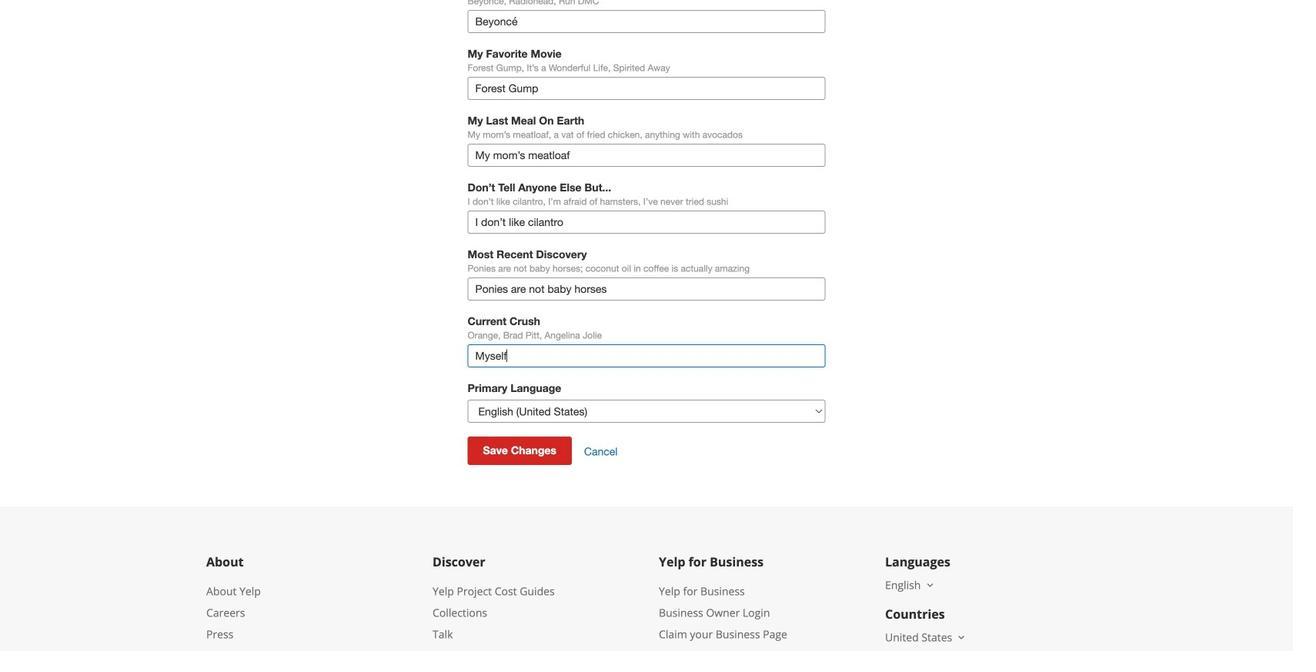 Task type: locate. For each thing, give the bounding box(es) containing it.
None text field
[[468, 10, 825, 33], [468, 211, 825, 234], [468, 278, 825, 301], [468, 345, 825, 368], [468, 10, 825, 33], [468, 211, 825, 234], [468, 278, 825, 301], [468, 345, 825, 368]]

16 chevron down v2 image
[[955, 632, 968, 645]]

None text field
[[468, 77, 825, 100], [468, 144, 825, 167], [468, 77, 825, 100], [468, 144, 825, 167]]



Task type: vqa. For each thing, say whether or not it's contained in the screenshot.
Support link
no



